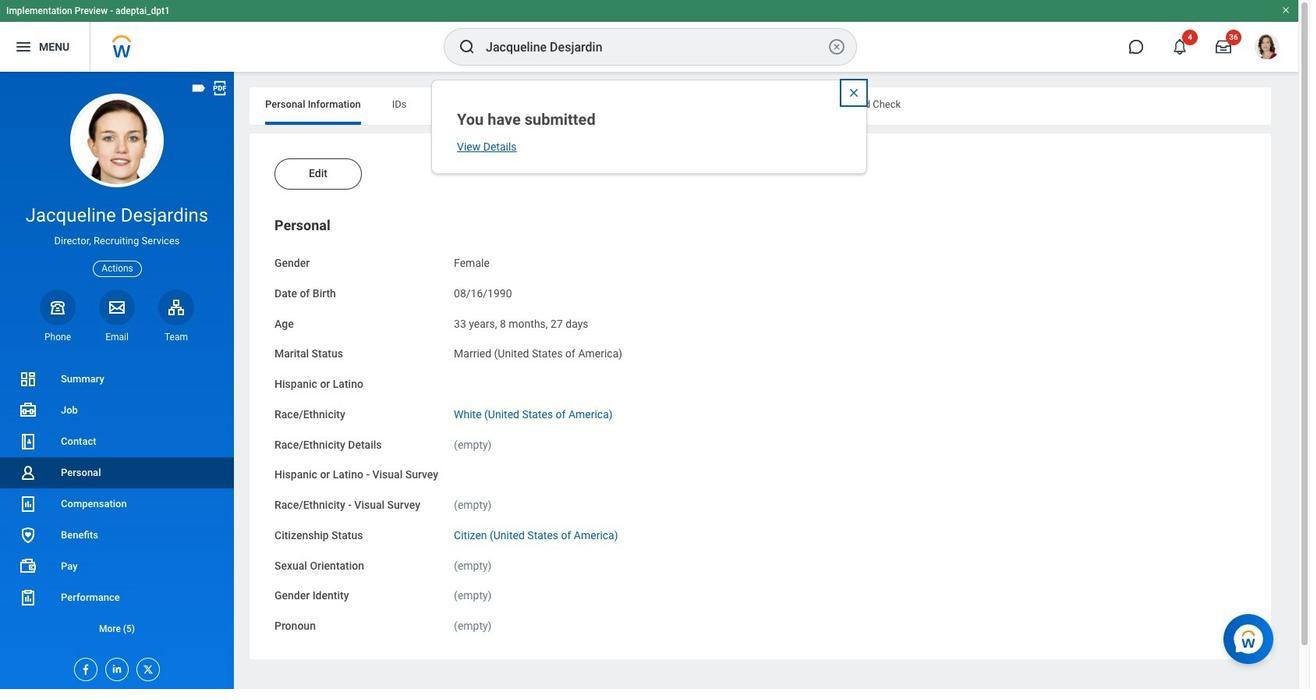 Task type: describe. For each thing, give the bounding box(es) containing it.
benefits image
[[19, 526, 37, 545]]

x circle image
[[828, 37, 847, 56]]

close image
[[848, 87, 861, 99]]

tag image
[[190, 80, 208, 97]]

notifications large image
[[1173, 39, 1188, 55]]

close environment banner image
[[1282, 5, 1291, 15]]

view printable version (pdf) image
[[211, 80, 229, 97]]

contact image
[[19, 432, 37, 451]]

profile logan mcneil image
[[1256, 34, 1281, 62]]

navigation pane region
[[0, 72, 234, 689]]

compensation image
[[19, 495, 37, 513]]

phone image
[[47, 298, 69, 317]]

x image
[[137, 659, 155, 676]]

view team image
[[167, 298, 186, 317]]

search image
[[458, 37, 477, 56]]

performance image
[[19, 588, 37, 607]]

mail image
[[108, 298, 126, 317]]

justify image
[[14, 37, 33, 56]]



Task type: locate. For each thing, give the bounding box(es) containing it.
team jacqueline desjardins element
[[158, 331, 194, 343]]

group
[[275, 216, 1247, 634]]

list
[[0, 364, 234, 645]]

banner
[[0, 0, 1299, 72]]

Search Workday  search field
[[486, 30, 825, 64]]

linkedin image
[[106, 659, 123, 675]]

inbox large image
[[1217, 39, 1232, 55]]

personal image
[[19, 464, 37, 482]]

summary image
[[19, 370, 37, 389]]

female element
[[454, 254, 490, 269]]

dialog
[[432, 80, 868, 174]]

phone jacqueline desjardins element
[[40, 331, 76, 343]]

job image
[[19, 401, 37, 420]]

email jacqueline desjardins element
[[99, 331, 135, 343]]

pay image
[[19, 557, 37, 576]]

facebook image
[[75, 659, 92, 676]]

tab list
[[250, 87, 1272, 125]]



Task type: vqa. For each thing, say whether or not it's contained in the screenshot.
the right 2
no



